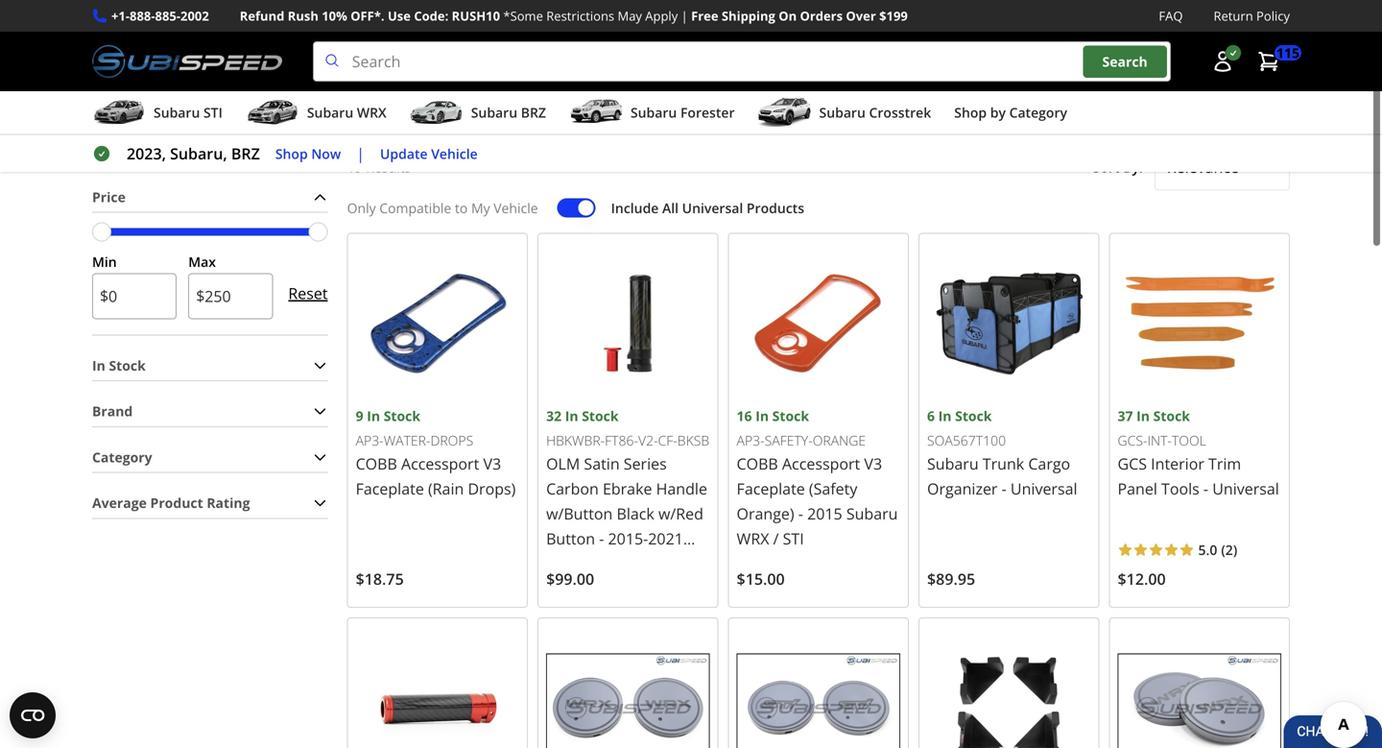 Task type: locate. For each thing, give the bounding box(es) containing it.
0 horizontal spatial vehicle
[[431, 144, 478, 163]]

1 vertical spatial wrx
[[737, 528, 770, 549]]

v3 for cobb accessport v3 faceplate (rain drops)
[[483, 453, 501, 474]]

ft86-
[[605, 431, 639, 449]]

in right 9
[[367, 407, 380, 425]]

1 horizontal spatial universal
[[1011, 478, 1078, 499]]

in inside 6 in stock soa567t100 subaru trunk cargo organizer - universal
[[939, 407, 952, 425]]

refund rush 10% off*. use code: rush10 *some restrictions may apply | free shipping on orders over $199
[[240, 7, 908, 24]]

accessport inside 16 in stock ap3-safety-orange cobb accessport v3 faceplate (safety orange) - 2015 subaru wrx / sti
[[783, 453, 861, 474]]

v3
[[483, 453, 501, 474], [865, 453, 883, 474]]

brz left 'a subaru forester thumbnail image' at the top left of the page
[[521, 103, 546, 122]]

v3 up the drops)
[[483, 453, 501, 474]]

0 vertical spatial vehicle
[[431, 144, 478, 163]]

v3 inside 16 in stock ap3-safety-orange cobb accessport v3 faceplate (safety orange) - 2015 subaru wrx / sti
[[865, 453, 883, 474]]

cobb inside 9 in stock ap3-water-drops cobb accessport v3 faceplate (rain drops)
[[356, 453, 397, 474]]

1 accessport from the left
[[401, 453, 479, 474]]

policy
[[1257, 7, 1291, 24]]

in right 37
[[1137, 407, 1150, 425]]

shop left by
[[955, 103, 987, 122]]

shop inside shop now link
[[275, 144, 308, 163]]

faceplate inside 16 in stock ap3-safety-orange cobb accessport v3 faceplate (safety orange) - 2015 subaru wrx / sti
[[737, 478, 805, 499]]

2 v3 from the left
[[865, 453, 883, 474]]

water-
[[384, 431, 431, 449]]

$12.00
[[1118, 568, 1166, 589]]

0 horizontal spatial brz
[[231, 143, 260, 164]]

$199
[[880, 7, 908, 24]]

16 in stock ap3-safety-orange cobb accessport v3 faceplate (safety orange) - 2015 subaru wrx / sti
[[737, 407, 898, 549]]

0 horizontal spatial v3
[[483, 453, 501, 474]]

faceplate for (rain
[[356, 478, 424, 499]]

| left 'free'
[[681, 7, 688, 24]]

in right the "32"
[[565, 407, 579, 425]]

|
[[681, 7, 688, 24], [356, 143, 365, 164]]

accessport for (safety
[[783, 453, 861, 474]]

read more
[[656, 30, 726, 48]]

subaru inside 6 in stock soa567t100 subaru trunk cargo organizer - universal
[[928, 453, 979, 474]]

+1-
[[111, 7, 130, 24]]

885-
[[155, 7, 181, 24]]

1 horizontal spatial sti
[[783, 528, 804, 549]]

1 horizontal spatial shop
[[560, 79, 616, 110]]

read
[[656, 30, 689, 48]]

wrx inside 16 in stock ap3-safety-orange cobb accessport v3 faceplate (safety orange) - 2015 subaru wrx / sti
[[737, 528, 770, 549]]

weathertech cargotech cargo containment system for your trunk - universal image
[[928, 626, 1091, 748]]

in inside 16 in stock ap3-safety-orange cobb accessport v3 faceplate (safety orange) - 2015 subaru wrx / sti
[[756, 407, 769, 425]]

in inside dropdown button
[[92, 356, 105, 374]]

1 horizontal spatial faceplate
[[737, 478, 805, 499]]

return policy
[[1214, 7, 1291, 24]]

ap3- inside 9 in stock ap3-water-drops cobb accessport v3 faceplate (rain drops)
[[356, 431, 384, 449]]

in for subaru
[[939, 407, 952, 425]]

faceplate up "orange)"
[[737, 478, 805, 499]]

subaru right a subaru crosstrek thumbnail image
[[820, 103, 866, 122]]

37 in stock gcs-int-tool gcs interior trim panel tools - universal
[[1118, 407, 1280, 499]]

product
[[150, 494, 203, 512]]

2 faceplate from the left
[[737, 478, 805, 499]]

wrx
[[357, 103, 387, 122], [737, 528, 770, 549]]

subaru for subaru sti
[[154, 103, 200, 122]]

stock up water-
[[384, 407, 421, 425]]

0 vertical spatial |
[[681, 7, 688, 24]]

in inside 37 in stock gcs-int-tool gcs interior trim panel tools - universal
[[1137, 407, 1150, 425]]

wrx inside subaru wrx dropdown button
[[357, 103, 387, 122]]

ap3-
[[356, 431, 384, 449], [737, 431, 765, 449]]

cobb down the safety-
[[737, 453, 779, 474]]

cobb inside 16 in stock ap3-safety-orange cobb accessport v3 faceplate (safety orange) - 2015 subaru wrx / sti
[[737, 453, 779, 474]]

tools
[[1162, 478, 1200, 499]]

sti up subaru,
[[204, 103, 223, 122]]

free
[[692, 7, 719, 24]]

only
[[347, 199, 376, 217]]

1 cobb from the left
[[356, 453, 397, 474]]

stock inside 9 in stock ap3-water-drops cobb accessport v3 faceplate (rain drops)
[[384, 407, 421, 425]]

faceplate inside 9 in stock ap3-water-drops cobb accessport v3 faceplate (rain drops)
[[356, 478, 424, 499]]

in right 16
[[756, 407, 769, 425]]

accessport up (safety
[[783, 453, 861, 474]]

universal right all
[[682, 199, 744, 217]]

1 vertical spatial |
[[356, 143, 365, 164]]

0 horizontal spatial -
[[799, 503, 804, 524]]

my
[[471, 199, 490, 217]]

stock up soa567t100
[[956, 407, 992, 425]]

ap3- inside 16 in stock ap3-safety-orange cobb accessport v3 faceplate (safety orange) - 2015 subaru wrx / sti
[[737, 431, 765, 449]]

stock for safety-
[[773, 407, 810, 425]]

off*.
[[351, 7, 385, 24]]

stock inside 6 in stock soa567t100 subaru trunk cargo organizer - universal
[[956, 407, 992, 425]]

gcs
[[1118, 453, 1148, 474]]

in inside 9 in stock ap3-water-drops cobb accessport v3 faceplate (rain drops)
[[367, 407, 380, 425]]

reset
[[288, 283, 328, 303]]

2023, subaru, brz
[[127, 143, 260, 164]]

0 horizontal spatial ap3-
[[356, 431, 384, 449]]

brand
[[92, 402, 133, 420]]

subaru for subaru crosstrek
[[820, 103, 866, 122]]

19 results
[[347, 158, 411, 176]]

2 horizontal spatial universal
[[1213, 478, 1280, 499]]

universal inside 6 in stock soa567t100 subaru trunk cargo organizer - universal
[[1011, 478, 1078, 499]]

$89.95
[[928, 568, 976, 589]]

1 horizontal spatial v3
[[865, 453, 883, 474]]

on
[[779, 7, 797, 24]]

faceplate for (safety
[[737, 478, 805, 499]]

- left 2015
[[799, 503, 804, 524]]

stock for ft86-
[[582, 407, 619, 425]]

category button
[[92, 443, 328, 472]]

tool
[[1172, 431, 1207, 449]]

0 vertical spatial sti
[[204, 103, 223, 122]]

| left results
[[356, 143, 365, 164]]

Max text field
[[188, 273, 273, 319]]

(rain
[[428, 478, 464, 499]]

1 faceplate from the left
[[356, 478, 424, 499]]

include
[[611, 199, 659, 217]]

average product rating button
[[92, 488, 328, 518]]

$99.00
[[546, 568, 595, 589]]

cobb down water-
[[356, 453, 397, 474]]

shop for shop now
[[275, 144, 308, 163]]

1 horizontal spatial cobb
[[737, 453, 779, 474]]

now
[[311, 144, 341, 163]]

2 horizontal spatial -
[[1204, 478, 1209, 499]]

stock inside 32 in stock hbkwbr-ft86-v2-cf-bksb
[[582, 407, 619, 425]]

cf-
[[658, 431, 678, 449]]

in
[[92, 356, 105, 374], [367, 407, 380, 425], [756, 407, 769, 425], [565, 407, 579, 425], [939, 407, 952, 425], [1137, 407, 1150, 425]]

open widget image
[[10, 692, 56, 738]]

subaru up now
[[307, 103, 354, 122]]

minimum slider
[[92, 222, 111, 242]]

subaru brz
[[471, 103, 546, 122]]

2002
[[181, 7, 209, 24]]

shop down restrictions
[[560, 79, 616, 110]]

1 v3 from the left
[[483, 453, 501, 474]]

+1-888-885-2002
[[111, 7, 209, 24]]

cobb for cobb accessport v3 faceplate (safety orange) - 2015 subaru wrx / sti
[[737, 453, 779, 474]]

0 horizontal spatial wrx
[[357, 103, 387, 122]]

subaru down (safety
[[847, 503, 898, 524]]

in up brand
[[92, 356, 105, 374]]

in inside 32 in stock hbkwbr-ft86-v2-cf-bksb
[[565, 407, 579, 425]]

0 horizontal spatial shop
[[275, 144, 308, 163]]

rating
[[207, 494, 250, 512]]

trim
[[1209, 453, 1242, 474]]

olm satin series carbon ebrake handle w/button black w/red button - 2015-2021 subaru wrx / sti / 2014-2018 forester / 2013-2017 crosstrek / 2013-2016 scion fr-s / 2013-2024 subaru brz / 2017-2020 toyota 86 / 2022-2024 gr86 image
[[546, 242, 710, 405]]

return
[[1214, 7, 1254, 24]]

panel
[[1118, 478, 1158, 499]]

orders
[[800, 7, 843, 24]]

1 horizontal spatial accessport
[[783, 453, 861, 474]]

2 cobb from the left
[[737, 453, 779, 474]]

faceplate
[[356, 478, 424, 499], [737, 478, 805, 499]]

subaru up organizer
[[928, 453, 979, 474]]

subaru forester
[[631, 103, 735, 122]]

universal
[[682, 199, 744, 217], [1011, 478, 1078, 499], [1213, 478, 1280, 499]]

- down trunk
[[1002, 478, 1007, 499]]

category
[[92, 448, 152, 466]]

1 horizontal spatial ap3-
[[737, 431, 765, 449]]

cargo
[[1029, 453, 1071, 474]]

forester
[[681, 103, 735, 122]]

1 ap3- from the left
[[356, 431, 384, 449]]

1 horizontal spatial -
[[1002, 478, 1007, 499]]

vehicle inside button
[[431, 144, 478, 163]]

stock inside 37 in stock gcs-int-tool gcs interior trim panel tools - universal
[[1154, 407, 1191, 425]]

2015
[[808, 503, 843, 524]]

stock up ft86-
[[582, 407, 619, 425]]

sti right / at the bottom of the page
[[783, 528, 804, 549]]

faceplate down water-
[[356, 478, 424, 499]]

0 vertical spatial brz
[[521, 103, 546, 122]]

0 horizontal spatial accessport
[[401, 453, 479, 474]]

- inside 37 in stock gcs-int-tool gcs interior trim panel tools - universal
[[1204, 478, 1209, 499]]

universal down trim
[[1213, 478, 1280, 499]]

ap3- down 16
[[737, 431, 765, 449]]

accessport for (rain
[[401, 453, 479, 474]]

0 vertical spatial wrx
[[357, 103, 387, 122]]

interior
[[1151, 453, 1205, 474]]

-
[[1002, 478, 1007, 499], [1204, 478, 1209, 499], [799, 503, 804, 524]]

subaru right the a subaru brz thumbnail image
[[471, 103, 518, 122]]

a subaru crosstrek thumbnail image image
[[758, 98, 812, 127]]

results
[[366, 158, 411, 176]]

1 vertical spatial sti
[[783, 528, 804, 549]]

2 accessport from the left
[[783, 453, 861, 474]]

v3 down orange
[[865, 453, 883, 474]]

shop inside shop by category dropdown button
[[955, 103, 987, 122]]

shop left now
[[275, 144, 308, 163]]

subaru left forester
[[631, 103, 677, 122]]

- right tools
[[1204, 478, 1209, 499]]

0 horizontal spatial |
[[356, 143, 365, 164]]

accessport up (rain
[[401, 453, 479, 474]]

vehicle down the a subaru brz thumbnail image
[[431, 144, 478, 163]]

gcs-
[[1118, 431, 1148, 449]]

2 horizontal spatial shop
[[955, 103, 987, 122]]

+1-888-885-2002 link
[[111, 6, 209, 26]]

stock up the safety-
[[773, 407, 810, 425]]

- inside 16 in stock ap3-safety-orange cobb accessport v3 faceplate (safety orange) - 2015 subaru wrx / sti
[[799, 503, 804, 524]]

accessport inside 9 in stock ap3-water-drops cobb accessport v3 faceplate (rain drops)
[[401, 453, 479, 474]]

button image
[[1212, 50, 1235, 73]]

Min text field
[[92, 273, 177, 319]]

ap3- down 9
[[356, 431, 384, 449]]

vehicle right my
[[494, 199, 538, 217]]

0 horizontal spatial faceplate
[[356, 478, 424, 499]]

5.0 ( 2 )
[[1199, 540, 1238, 559]]

stock up int-
[[1154, 407, 1191, 425]]

stock for water-
[[384, 407, 421, 425]]

orange)
[[737, 503, 795, 524]]

shop by category
[[955, 103, 1068, 122]]

sti
[[204, 103, 223, 122], [783, 528, 804, 549]]

subaru up the 2023, subaru, brz
[[154, 103, 200, 122]]

orange
[[813, 431, 866, 449]]

9
[[356, 407, 364, 425]]

wrx up update
[[357, 103, 387, 122]]

v3 inside 9 in stock ap3-water-drops cobb accessport v3 faceplate (rain drops)
[[483, 453, 501, 474]]

in for safety-
[[756, 407, 769, 425]]

subaru inside dropdown button
[[471, 103, 518, 122]]

stock up brand
[[109, 356, 146, 374]]

in stock
[[92, 356, 146, 374]]

by
[[991, 103, 1006, 122]]

brz right subaru,
[[231, 143, 260, 164]]

brand button
[[92, 397, 328, 426]]

stock
[[109, 356, 146, 374], [384, 407, 421, 425], [773, 407, 810, 425], [582, 407, 619, 425], [956, 407, 992, 425], [1154, 407, 1191, 425]]

subaru,
[[170, 143, 227, 164]]

in right 6
[[939, 407, 952, 425]]

888-
[[130, 7, 155, 24]]

olm signature series ebrake handle (black carbon w/red) - 2015-2021 subaru wrx / sti / 2014-2018 forester / 2013-2017 crosstrek / 2013-2016 scion fr-s / 2013-2020 subaru brz / 2017-2019 toyota 86 image
[[356, 626, 520, 748]]

stock inside 16 in stock ap3-safety-orange cobb accessport v3 faceplate (safety orange) - 2015 subaru wrx / sti
[[773, 407, 810, 425]]

0 horizontal spatial sti
[[204, 103, 223, 122]]

universal inside 37 in stock gcs-int-tool gcs interior trim panel tools - universal
[[1213, 478, 1280, 499]]

subaru crosstrek
[[820, 103, 932, 122]]

select... image
[[1263, 160, 1278, 175]]

)
[[1234, 540, 1238, 559]]

1 horizontal spatial wrx
[[737, 528, 770, 549]]

subaru
[[154, 103, 200, 122], [307, 103, 354, 122], [471, 103, 518, 122], [631, 103, 677, 122], [820, 103, 866, 122], [928, 453, 979, 474], [847, 503, 898, 524]]

1 vertical spatial vehicle
[[494, 199, 538, 217]]

brz
[[521, 103, 546, 122], [231, 143, 260, 164]]

wrx left / at the bottom of the page
[[737, 528, 770, 549]]

32
[[546, 407, 562, 425]]

2 ap3- from the left
[[737, 431, 765, 449]]

0 horizontal spatial cobb
[[356, 453, 397, 474]]

1 horizontal spatial |
[[681, 7, 688, 24]]

115 button
[[1248, 42, 1302, 81]]

universal down cargo
[[1011, 478, 1078, 499]]

rush
[[288, 7, 319, 24]]

*some
[[504, 7, 543, 24]]

1 horizontal spatial brz
[[521, 103, 546, 122]]



Task type: vqa. For each thing, say whether or not it's contained in the screenshot.
the 2015
yes



Task type: describe. For each thing, give the bounding box(es) containing it.
hbkwbr-
[[546, 431, 605, 449]]

maximum slider
[[309, 222, 328, 242]]

update vehicle
[[380, 144, 478, 163]]

subaru wrx
[[307, 103, 387, 122]]

may
[[618, 7, 642, 24]]

v2-
[[639, 431, 658, 449]]

refund
[[240, 7, 285, 24]]

subaru forester button
[[569, 95, 735, 134]]

9 in stock ap3-water-drops cobb accessport v3 faceplate (rain drops)
[[356, 407, 516, 499]]

1 horizontal spatial vehicle
[[494, 199, 538, 217]]

ap3- for cobb accessport v3 faceplate (safety orange) - 2015 subaru wrx / sti
[[737, 431, 765, 449]]

cobb for cobb accessport v3 faceplate (rain drops)
[[356, 453, 397, 474]]

subaru sti
[[154, 103, 223, 122]]

stock inside in stock dropdown button
[[109, 356, 146, 374]]

by:
[[1124, 158, 1143, 176]]

update vehicle button
[[380, 143, 478, 165]]

sti inside 16 in stock ap3-safety-orange cobb accessport v3 faceplate (safety orange) - 2015 subaru wrx / sti
[[783, 528, 804, 549]]

compatible
[[380, 199, 452, 217]]

average
[[92, 494, 147, 512]]

more
[[692, 30, 726, 48]]

in stock button
[[92, 351, 328, 380]]

crosstrek
[[870, 103, 932, 122]]

stock for subaru
[[956, 407, 992, 425]]

2
[[1226, 540, 1234, 559]]

price
[[92, 188, 126, 206]]

over
[[846, 7, 876, 24]]

16
[[737, 407, 752, 425]]

ap3- for cobb accessport v3 faceplate (rain drops)
[[356, 431, 384, 449]]

trunk
[[983, 453, 1025, 474]]

subaru inside 16 in stock ap3-safety-orange cobb accessport v3 faceplate (safety orange) - 2015 subaru wrx / sti
[[847, 503, 898, 524]]

shop for shop by category
[[955, 103, 987, 122]]

subaru crosstrek button
[[758, 95, 932, 134]]

subaru for subaru wrx
[[307, 103, 354, 122]]

soa567t100
[[928, 431, 1006, 449]]

bksb
[[678, 431, 710, 449]]

2023,
[[127, 143, 166, 164]]

6
[[928, 407, 935, 425]]

min
[[92, 253, 117, 271]]

a subaru sti thumbnail image image
[[92, 98, 146, 127]]

reset button
[[288, 270, 328, 317]]

subaru trunk cargo organizer - universal image
[[928, 242, 1091, 405]]

int-
[[1148, 431, 1172, 449]]

in for int-
[[1137, 407, 1150, 425]]

(
[[1222, 540, 1226, 559]]

only compatible to my vehicle
[[347, 199, 538, 217]]

in for ft86-
[[565, 407, 579, 425]]

drops)
[[468, 478, 516, 499]]

shop now
[[275, 144, 341, 163]]

shop now link
[[275, 143, 341, 165]]

products
[[724, 79, 823, 110]]

search input field
[[313, 41, 1172, 82]]

subaru sti button
[[92, 95, 223, 134]]

update
[[380, 144, 428, 163]]

shop for shop featured products
[[560, 79, 616, 110]]

return policy link
[[1214, 6, 1291, 26]]

search
[[1103, 52, 1148, 70]]

code:
[[414, 7, 449, 24]]

shipping
[[722, 7, 776, 24]]

/
[[774, 528, 779, 549]]

in for water-
[[367, 407, 380, 425]]

brz inside dropdown button
[[521, 103, 546, 122]]

use
[[388, 7, 411, 24]]

cobb accessport v3 faceplate (rain drops) image
[[356, 242, 520, 405]]

sort by:
[[1094, 158, 1143, 176]]

a subaru wrx thumbnail image image
[[246, 98, 299, 127]]

sti inside dropdown button
[[204, 103, 223, 122]]

search button
[[1084, 45, 1167, 78]]

0 horizontal spatial universal
[[682, 199, 744, 217]]

115
[[1277, 44, 1300, 62]]

shop featured products
[[560, 79, 823, 110]]

gcs interior trim panel tools - universal image
[[1118, 242, 1282, 405]]

products
[[747, 199, 805, 217]]

5.0
[[1199, 540, 1218, 559]]

cobb accessport v3 faceplate (safety orange) - 2015 subaru wrx / sti image
[[737, 242, 901, 405]]

restrictions
[[547, 7, 615, 24]]

37
[[1118, 407, 1134, 425]]

- inside 6 in stock soa567t100 subaru trunk cargo organizer - universal
[[1002, 478, 1007, 499]]

faq link
[[1159, 6, 1183, 26]]

Select... button
[[1155, 144, 1291, 191]]

subaru for subaru forester
[[631, 103, 677, 122]]

max
[[188, 253, 216, 271]]

stock for int-
[[1154, 407, 1191, 425]]

subispeed logo image
[[92, 41, 282, 82]]

subaru wrx button
[[246, 95, 387, 134]]

(safety
[[809, 478, 858, 499]]

rush10
[[452, 7, 500, 24]]

a subaru brz thumbnail image image
[[410, 98, 464, 127]]

10%
[[322, 7, 347, 24]]

19
[[347, 158, 363, 176]]

gcs "wrx" style led light up coasters (white) - universal image
[[1118, 626, 1282, 748]]

v3 for cobb accessport v3 faceplate (safety orange) - 2015 subaru wrx / sti
[[865, 453, 883, 474]]

1 vertical spatial brz
[[231, 143, 260, 164]]

subaru for subaru brz
[[471, 103, 518, 122]]

price button
[[92, 182, 328, 212]]

include all universal products
[[611, 199, 805, 217]]

a subaru forester thumbnail image image
[[569, 98, 623, 127]]

gcs "sti" style led light up coasters (white) - universal image
[[737, 626, 901, 748]]

gcs "wrx" style led light up coasters (red) - universal image
[[546, 626, 710, 748]]



